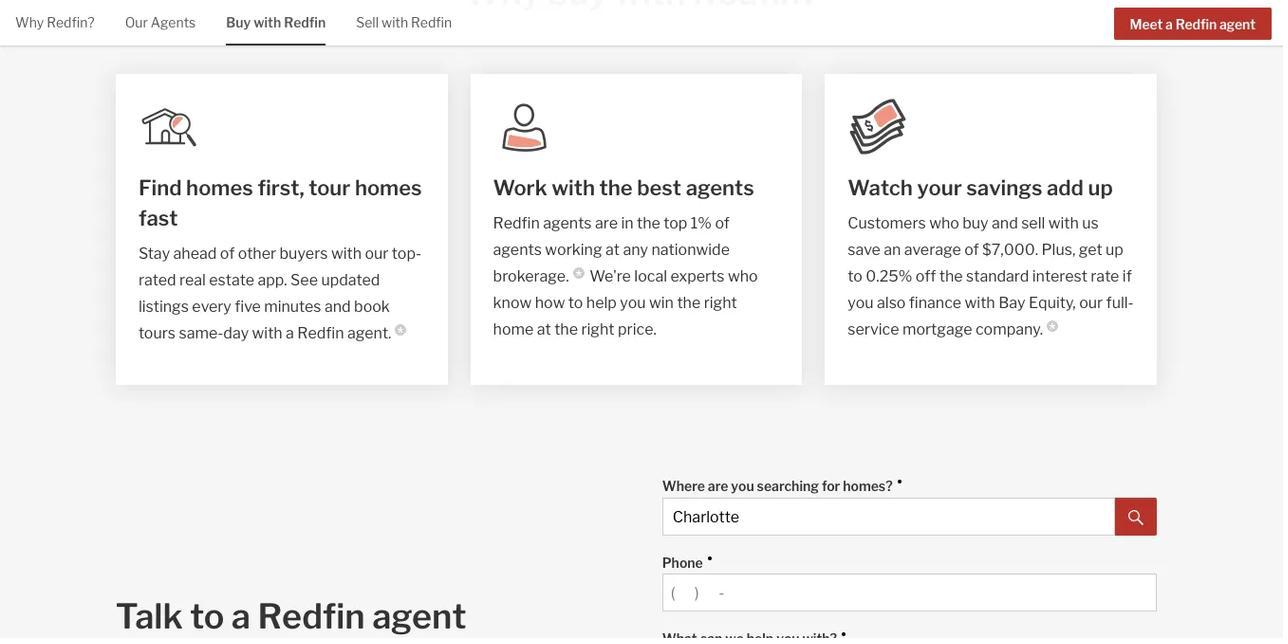 Task type: locate. For each thing, give the bounding box(es) containing it.
2 horizontal spatial to
[[848, 268, 863, 286]]

1 vertical spatial at
[[537, 321, 551, 339]]

1 horizontal spatial agent
[[1220, 16, 1256, 32]]

plus,
[[1042, 241, 1076, 259]]

and inside "stay ahead of other buyers with our top- rated real estate app. see updated listings every five minutes and book tours same-day with a redfin agent."
[[325, 298, 351, 316]]

are right the where
[[708, 479, 729, 495]]

0 horizontal spatial to
[[190, 596, 224, 638]]

redfin inside "stay ahead of other buyers with our top- rated real estate app. see updated listings every five minutes and book tours same-day with a redfin agent."
[[297, 325, 344, 343]]

with left us
[[1049, 215, 1079, 233]]

a inside button
[[1166, 16, 1173, 32]]

sell with redfin link
[[356, 0, 452, 43]]

redfin agents are in the top 1% of agents working at any nationwide brokerage.
[[493, 215, 730, 286]]

with up 'updated'
[[331, 245, 362, 263]]

agents
[[686, 176, 755, 200], [543, 215, 592, 233], [493, 241, 542, 259]]

to right "talk"
[[190, 596, 224, 638]]

company.
[[976, 321, 1044, 339]]

the
[[600, 176, 633, 200], [637, 215, 661, 233], [940, 268, 963, 286], [677, 294, 701, 312], [555, 321, 578, 339]]

0 vertical spatial right
[[704, 294, 737, 312]]

up right add
[[1089, 176, 1113, 200]]

brokerage.
[[493, 268, 569, 286]]

1 vertical spatial to
[[569, 294, 583, 312]]

fast
[[138, 206, 178, 231]]

at
[[606, 241, 620, 259], [537, 321, 551, 339]]

our left top-
[[365, 245, 389, 263]]

to right how
[[569, 294, 583, 312]]

customers who buy and sell with us save an average of $7,000. plus, get up to 0.25% off the standard interest rate if you also finance with bay equity, our full- service mortgage company.
[[848, 215, 1134, 339]]

rate
[[1091, 268, 1120, 286]]

with down standard
[[965, 294, 996, 312]]

0 vertical spatial disclaimer image
[[573, 268, 584, 279]]

and down 'updated'
[[325, 298, 351, 316]]

2 homes from the left
[[355, 176, 422, 200]]

1 vertical spatial agent
[[372, 596, 467, 638]]

1 vertical spatial a
[[286, 325, 294, 343]]

right down the help
[[581, 321, 615, 339]]

meet a redfin agent
[[1130, 16, 1256, 32]]

agents
[[151, 14, 196, 30]]

interest
[[1033, 268, 1088, 286]]

top-
[[392, 245, 422, 263]]

we're
[[590, 268, 631, 286]]

redfin inside redfin agents are in the top 1% of agents working at any nationwide brokerage.
[[493, 215, 540, 233]]

disclaimer image down working
[[573, 268, 584, 279]]

our inside "stay ahead of other buyers with our top- rated real estate app. see updated listings every five minutes and book tours same-day with a redfin agent."
[[365, 245, 389, 263]]

our agents
[[125, 14, 196, 30]]

a down the minutes
[[286, 325, 294, 343]]

0 vertical spatial at
[[606, 241, 620, 259]]

at inside we're local experts who know how to help you win the right home at the right price.
[[537, 321, 551, 339]]

0 horizontal spatial agent
[[372, 596, 467, 638]]

0 horizontal spatial of
[[220, 245, 235, 263]]

1 horizontal spatial at
[[606, 241, 620, 259]]

0 vertical spatial to
[[848, 268, 863, 286]]

1 horizontal spatial our
[[1080, 294, 1103, 312]]

illustration of the best agents image
[[493, 97, 554, 158]]

price.
[[618, 321, 657, 339]]

0 vertical spatial a
[[1166, 16, 1173, 32]]

1 vertical spatial are
[[708, 479, 729, 495]]

0 horizontal spatial who
[[728, 268, 758, 286]]

the right in
[[637, 215, 661, 233]]

you up service
[[848, 294, 874, 312]]

0 vertical spatial are
[[595, 215, 618, 233]]

0 horizontal spatial disclaimer image
[[395, 325, 407, 336]]

agent
[[1220, 16, 1256, 32], [372, 596, 467, 638]]

with right day in the bottom left of the page
[[252, 325, 283, 343]]

any
[[623, 241, 648, 259]]

you up price.
[[620, 294, 646, 312]]

sell
[[356, 14, 379, 30]]

a right "talk"
[[231, 596, 251, 638]]

top
[[664, 215, 688, 233]]

homes right the tour
[[355, 176, 422, 200]]

you inside we're local experts who know how to help you win the right home at the right price.
[[620, 294, 646, 312]]

2 vertical spatial to
[[190, 596, 224, 638]]

of inside customers who buy and sell with us save an average of $7,000. plus, get up to 0.25% off the standard interest rate if you also finance with bay equity, our full- service mortgage company.
[[965, 241, 979, 259]]

homes right find
[[186, 176, 253, 200]]

homes
[[186, 176, 253, 200], [355, 176, 422, 200]]

0 vertical spatial up
[[1089, 176, 1113, 200]]

our left full-
[[1080, 294, 1103, 312]]

who right experts
[[728, 268, 758, 286]]

0 vertical spatial our
[[365, 245, 389, 263]]

1 horizontal spatial and
[[992, 215, 1018, 233]]

illustration of a home image
[[138, 97, 199, 158]]

1 vertical spatial up
[[1106, 241, 1124, 259]]

0 vertical spatial and
[[992, 215, 1018, 233]]

at down how
[[537, 321, 551, 339]]

buy
[[963, 215, 989, 233]]

1 horizontal spatial to
[[569, 294, 583, 312]]

our
[[365, 245, 389, 263], [1080, 294, 1103, 312]]

0 horizontal spatial homes
[[186, 176, 253, 200]]

2 vertical spatial agents
[[493, 241, 542, 259]]

illustration of a stack of cash image
[[848, 97, 909, 158]]

tours
[[138, 325, 176, 343]]

meet
[[1130, 16, 1163, 32]]

us
[[1083, 215, 1099, 233]]

you left searching on the right bottom
[[731, 479, 754, 495]]

homes?
[[843, 479, 893, 495]]

updated
[[321, 272, 380, 290]]

right down experts
[[704, 294, 737, 312]]

a right meet
[[1166, 16, 1173, 32]]

0 horizontal spatial are
[[595, 215, 618, 233]]

enter your message field. required field. element
[[662, 622, 1148, 639]]

up right "get"
[[1106, 241, 1124, 259]]

agents up working
[[543, 215, 592, 233]]

five
[[235, 298, 261, 316]]

of up the estate
[[220, 245, 235, 263]]

our agents link
[[125, 0, 196, 43]]

1 vertical spatial disclaimer image
[[395, 325, 407, 336]]

0 vertical spatial agent
[[1220, 16, 1256, 32]]

are inside search field element
[[708, 479, 729, 495]]

1 vertical spatial and
[[325, 298, 351, 316]]

0.25%
[[866, 268, 913, 286]]

win
[[649, 294, 674, 312]]

and up $7,000. at right top
[[992, 215, 1018, 233]]

average
[[905, 241, 962, 259]]

0 horizontal spatial our
[[365, 245, 389, 263]]

right
[[704, 294, 737, 312], [581, 321, 615, 339]]

stay ahead of other buyers with our top- rated real estate app. see updated listings every five minutes and book tours same-day with a redfin agent.
[[138, 245, 422, 343]]

the up in
[[600, 176, 633, 200]]

and
[[992, 215, 1018, 233], [325, 298, 351, 316]]

0 horizontal spatial at
[[537, 321, 551, 339]]

Enter your phone number field telephone field
[[671, 585, 1149, 603]]

2 horizontal spatial you
[[848, 294, 874, 312]]

1 horizontal spatial disclaimer image
[[573, 268, 584, 279]]

1 vertical spatial who
[[728, 268, 758, 286]]

equity,
[[1029, 294, 1076, 312]]

your
[[917, 176, 962, 200]]

1 vertical spatial agents
[[543, 215, 592, 233]]

a
[[1166, 16, 1173, 32], [286, 325, 294, 343], [231, 596, 251, 638]]

to inside we're local experts who know how to help you win the right home at the right price.
[[569, 294, 583, 312]]

sell
[[1022, 215, 1046, 233]]

who up average
[[930, 215, 960, 233]]

estate
[[209, 272, 254, 290]]

save
[[848, 241, 881, 259]]

1 horizontal spatial agents
[[543, 215, 592, 233]]

enter your phone number field. required field. element
[[662, 546, 1148, 574]]

with right "buy"
[[254, 14, 281, 30]]

1 horizontal spatial you
[[731, 479, 754, 495]]

redfin
[[284, 14, 326, 30], [411, 14, 452, 30], [1176, 16, 1217, 32], [493, 215, 540, 233], [297, 325, 344, 343], [258, 596, 365, 638]]

1 horizontal spatial are
[[708, 479, 729, 495]]

phone
[[662, 555, 703, 572]]

1 horizontal spatial homes
[[355, 176, 422, 200]]

find
[[138, 176, 182, 200]]

with
[[254, 14, 281, 30], [382, 14, 408, 30], [552, 176, 595, 200], [1049, 215, 1079, 233], [331, 245, 362, 263], [965, 294, 996, 312], [252, 325, 283, 343]]

where
[[662, 479, 705, 495]]

agents up brokerage.
[[493, 241, 542, 259]]

1 horizontal spatial a
[[286, 325, 294, 343]]

0 vertical spatial who
[[930, 215, 960, 233]]

of down buy
[[965, 241, 979, 259]]

0 vertical spatial agents
[[686, 176, 755, 200]]

disclaimer image
[[573, 268, 584, 279], [395, 325, 407, 336]]

up inside customers who buy and sell with us save an average of $7,000. plus, get up to 0.25% off the standard interest rate if you also finance with bay equity, our full- service mortgage company.
[[1106, 241, 1124, 259]]

day
[[223, 325, 249, 343]]

the down how
[[555, 321, 578, 339]]

disclaimer image right agent.
[[395, 325, 407, 336]]

who
[[930, 215, 960, 233], [728, 268, 758, 286]]

buy
[[226, 14, 251, 30]]

1 horizontal spatial who
[[930, 215, 960, 233]]

to down save
[[848, 268, 863, 286]]

best
[[637, 176, 682, 200]]

1 horizontal spatial of
[[715, 215, 730, 233]]

find homes first, tour homes fast link
[[138, 173, 425, 234]]

of
[[715, 215, 730, 233], [965, 241, 979, 259], [220, 245, 235, 263]]

to inside customers who buy and sell with us save an average of $7,000. plus, get up to 0.25% off the standard interest rate if you also finance with bay equity, our full- service mortgage company.
[[848, 268, 863, 286]]

the right 'off'
[[940, 268, 963, 286]]

2 horizontal spatial of
[[965, 241, 979, 259]]

why redfin? link
[[15, 0, 95, 43]]

are left in
[[595, 215, 618, 233]]

to
[[848, 268, 863, 286], [569, 294, 583, 312], [190, 596, 224, 638]]

redfin inside button
[[1176, 16, 1217, 32]]

2 vertical spatial a
[[231, 596, 251, 638]]

0 horizontal spatial a
[[231, 596, 251, 638]]

customers
[[848, 215, 926, 233]]

1 vertical spatial our
[[1080, 294, 1103, 312]]

0 horizontal spatial you
[[620, 294, 646, 312]]

1 horizontal spatial right
[[704, 294, 737, 312]]

are
[[595, 215, 618, 233], [708, 479, 729, 495]]

off
[[916, 268, 936, 286]]

with right work
[[552, 176, 595, 200]]

0 horizontal spatial and
[[325, 298, 351, 316]]

agents up 1%
[[686, 176, 755, 200]]

at left the any
[[606, 241, 620, 259]]

an
[[884, 241, 901, 259]]

2 horizontal spatial agents
[[686, 176, 755, 200]]

agent inside button
[[1220, 16, 1256, 32]]

0 horizontal spatial right
[[581, 321, 615, 339]]

2 horizontal spatial a
[[1166, 16, 1173, 32]]

you
[[620, 294, 646, 312], [848, 294, 874, 312], [731, 479, 754, 495]]

are inside redfin agents are in the top 1% of agents working at any nationwide brokerage.
[[595, 215, 618, 233]]

of right 1%
[[715, 215, 730, 233]]



Task type: describe. For each thing, give the bounding box(es) containing it.
add
[[1047, 176, 1084, 200]]

redfin?
[[47, 14, 95, 30]]

same-
[[179, 325, 223, 343]]

the right win
[[677, 294, 701, 312]]

know
[[493, 294, 532, 312]]

buy with redfin link
[[226, 0, 326, 43]]

sell with redfin
[[356, 14, 452, 30]]

1 vertical spatial right
[[581, 321, 615, 339]]

savings
[[967, 176, 1043, 200]]

bay
[[999, 294, 1026, 312]]

disclaimer image
[[1047, 321, 1059, 332]]

meet a redfin agent button
[[1114, 7, 1272, 40]]

first,
[[258, 176, 304, 200]]

rated
[[138, 272, 176, 290]]

full-
[[1107, 294, 1134, 312]]

disclaimer image for find homes first, tour homes fast
[[395, 325, 407, 336]]

we're local experts who know how to help you win the right home at the right price.
[[493, 268, 758, 339]]

work
[[493, 176, 547, 200]]

minutes
[[264, 298, 321, 316]]

the inside redfin agents are in the top 1% of agents working at any nationwide brokerage.
[[637, 215, 661, 233]]

stay
[[138, 245, 170, 263]]

work with the best agents
[[493, 176, 755, 200]]

who inside customers who buy and sell with us save an average of $7,000. plus, get up to 0.25% off the standard interest rate if you also finance with bay equity, our full- service mortgage company.
[[930, 215, 960, 233]]

other
[[238, 245, 276, 263]]

agent.
[[348, 325, 392, 343]]

you inside customers who buy and sell with us save an average of $7,000. plus, get up to 0.25% off the standard interest rate if you also finance with bay equity, our full- service mortgage company.
[[848, 294, 874, 312]]

for
[[822, 479, 841, 495]]

tour
[[309, 176, 351, 200]]

submit search image
[[1129, 511, 1144, 526]]

a inside "stay ahead of other buyers with our top- rated real estate app. see updated listings every five minutes and book tours same-day with a redfin agent."
[[286, 325, 294, 343]]

our
[[125, 14, 148, 30]]

get
[[1079, 241, 1103, 259]]

you inside search field element
[[731, 479, 754, 495]]

listings
[[138, 298, 189, 316]]

and inside customers who buy and sell with us save an average of $7,000. plus, get up to 0.25% off the standard interest rate if you also finance with bay equity, our full- service mortgage company.
[[992, 215, 1018, 233]]

watch your savings add up link
[[848, 173, 1135, 203]]

with right sell
[[382, 14, 408, 30]]

where are you searching for homes?
[[662, 479, 893, 495]]

also
[[877, 294, 906, 312]]

search field element
[[662, 469, 1158, 537]]

real
[[179, 272, 206, 290]]

ahead
[[173, 245, 217, 263]]

if
[[1123, 268, 1132, 286]]

service
[[848, 321, 900, 339]]

standard
[[967, 268, 1030, 286]]

our inside customers who buy and sell with us save an average of $7,000. plus, get up to 0.25% off the standard interest rate if you also finance with bay equity, our full- service mortgage company.
[[1080, 294, 1103, 312]]

who inside we're local experts who know how to help you win the right home at the right price.
[[728, 268, 758, 286]]

work with the best agents link
[[493, 173, 780, 203]]

0 horizontal spatial agents
[[493, 241, 542, 259]]

see
[[291, 272, 318, 290]]

finance
[[909, 294, 962, 312]]

$7,000.
[[983, 241, 1039, 259]]

book
[[354, 298, 390, 316]]

home
[[493, 321, 534, 339]]

local
[[635, 268, 667, 286]]

talk
[[116, 596, 183, 638]]

in
[[621, 215, 634, 233]]

why redfin?
[[15, 14, 95, 30]]

1%
[[691, 215, 712, 233]]

find homes first, tour homes fast
[[138, 176, 422, 231]]

how
[[535, 294, 565, 312]]

City, Address, ZIP search field
[[662, 499, 1116, 537]]

the inside customers who buy and sell with us save an average of $7,000. plus, get up to 0.25% off the standard interest rate if you also finance with bay equity, our full- service mortgage company.
[[940, 268, 963, 286]]

working
[[545, 241, 602, 259]]

searching
[[757, 479, 819, 495]]

at inside redfin agents are in the top 1% of agents working at any nationwide brokerage.
[[606, 241, 620, 259]]

app.
[[258, 272, 287, 290]]

watch your savings add up
[[848, 176, 1113, 200]]

mortgage
[[903, 321, 973, 339]]

experts
[[671, 268, 725, 286]]

buy with redfin
[[226, 14, 326, 30]]

buyers
[[280, 245, 328, 263]]

watch
[[848, 176, 913, 200]]

talk to a redfin agent
[[116, 596, 467, 638]]

of inside "stay ahead of other buyers with our top- rated real estate app. see updated listings every five minutes and book tours same-day with a redfin agent."
[[220, 245, 235, 263]]

why
[[15, 14, 44, 30]]

of inside redfin agents are in the top 1% of agents working at any nationwide brokerage.
[[715, 215, 730, 233]]

nationwide
[[652, 241, 730, 259]]

disclaimer image for work with the best agents
[[573, 268, 584, 279]]

help
[[587, 294, 617, 312]]

1 homes from the left
[[186, 176, 253, 200]]



Task type: vqa. For each thing, say whether or not it's contained in the screenshot.
average,
no



